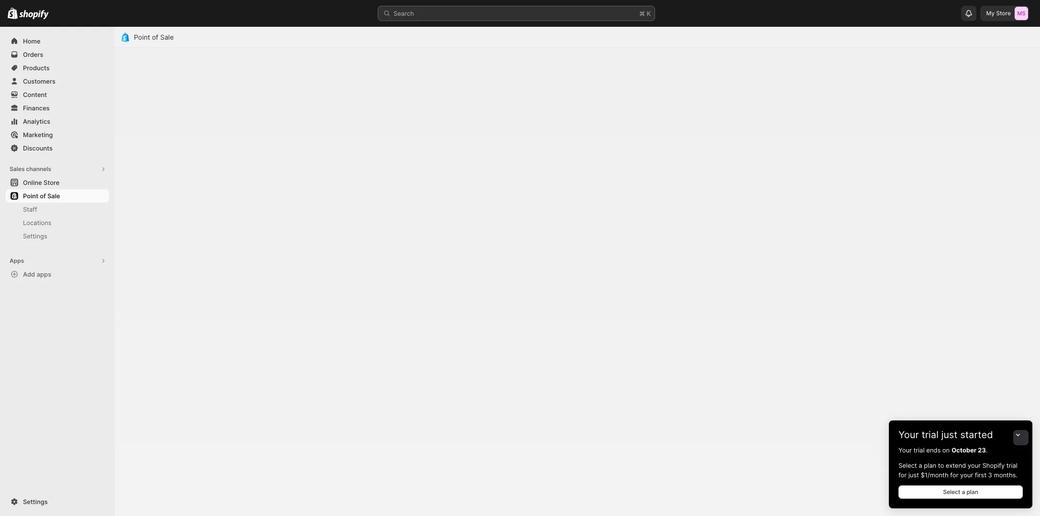 Task type: describe. For each thing, give the bounding box(es) containing it.
finances
[[23, 104, 50, 112]]

finances link
[[6, 101, 109, 115]]

select a plan
[[943, 489, 978, 496]]

content link
[[6, 88, 109, 101]]

.
[[986, 447, 988, 454]]

1 settings link from the top
[[6, 230, 109, 243]]

1 vertical spatial your
[[960, 472, 973, 479]]

apps
[[10, 257, 24, 264]]

sales channels button
[[6, 163, 109, 176]]

analytics
[[23, 118, 50, 125]]

customers
[[23, 77, 55, 85]]

apps
[[37, 271, 51, 278]]

extend
[[946, 462, 966, 470]]

marketing link
[[6, 128, 109, 142]]

on
[[943, 447, 950, 454]]

staff link
[[6, 203, 109, 216]]

trial for just
[[922, 429, 939, 441]]

23
[[978, 447, 986, 454]]

0 vertical spatial your
[[968, 462, 981, 470]]

plan for select a plan
[[967, 489, 978, 496]]

content
[[23, 91, 47, 99]]

⌘ k
[[639, 10, 651, 17]]

shopify image
[[8, 8, 18, 19]]

online store button
[[0, 176, 115, 189]]

your trial just started button
[[889, 421, 1033, 441]]

just inside dropdown button
[[941, 429, 958, 441]]

ends
[[927, 447, 941, 454]]

store for my store
[[996, 10, 1011, 17]]

to
[[938, 462, 944, 470]]

your trial just started
[[899, 429, 993, 441]]

trial for ends
[[914, 447, 925, 454]]

a for select a plan to extend your shopify trial for just $1/month for your first 3 months.
[[919, 462, 922, 470]]

products
[[23, 64, 50, 72]]

search
[[394, 10, 414, 17]]

online store link
[[6, 176, 109, 189]]

customers link
[[6, 75, 109, 88]]

3
[[988, 472, 992, 479]]

shopify
[[983, 462, 1005, 470]]

$1/month
[[921, 472, 949, 479]]

k
[[647, 10, 651, 17]]

just inside select a plan to extend your shopify trial for just $1/month for your first 3 months.
[[909, 472, 919, 479]]

2 settings from the top
[[23, 498, 48, 506]]

2 settings link from the top
[[6, 495, 109, 509]]



Task type: vqa. For each thing, say whether or not it's contained in the screenshot.
Your trial ends on October 23 .'s "Your"
yes



Task type: locate. For each thing, give the bounding box(es) containing it.
your up "first"
[[968, 462, 981, 470]]

plan up $1/month
[[924, 462, 937, 470]]

online
[[23, 179, 42, 187]]

store down "sales channels" button
[[44, 179, 60, 187]]

1 horizontal spatial select
[[943, 489, 961, 496]]

home
[[23, 37, 40, 45]]

1 horizontal spatial store
[[996, 10, 1011, 17]]

0 horizontal spatial just
[[909, 472, 919, 479]]

plan down "first"
[[967, 489, 978, 496]]

your trial just started element
[[889, 446, 1033, 509]]

add apps button
[[6, 268, 109, 281]]

your trial ends on october 23 .
[[899, 447, 988, 454]]

1 horizontal spatial just
[[941, 429, 958, 441]]

0 horizontal spatial a
[[919, 462, 922, 470]]

1 horizontal spatial for
[[950, 472, 959, 479]]

online store
[[23, 179, 60, 187]]

point
[[134, 33, 150, 41], [134, 33, 150, 41], [23, 192, 38, 200]]

sale
[[160, 33, 174, 41], [160, 33, 174, 41], [47, 192, 60, 200]]

select for select a plan to extend your shopify trial for just $1/month for your first 3 months.
[[899, 462, 917, 470]]

your inside your trial just started element
[[899, 447, 912, 454]]

for down extend
[[950, 472, 959, 479]]

select down select a plan to extend your shopify trial for just $1/month for your first 3 months.
[[943, 489, 961, 496]]

apps button
[[6, 254, 109, 268]]

locations
[[23, 219, 51, 227]]

0 vertical spatial just
[[941, 429, 958, 441]]

1 settings from the top
[[23, 232, 47, 240]]

your up your trial ends on october 23 .
[[899, 429, 919, 441]]

1 your from the top
[[899, 429, 919, 441]]

locations link
[[6, 216, 109, 230]]

point of sale link
[[134, 33, 174, 41], [134, 33, 174, 41], [6, 189, 109, 203]]

your
[[899, 429, 919, 441], [899, 447, 912, 454]]

0 horizontal spatial plan
[[924, 462, 937, 470]]

settings link
[[6, 230, 109, 243], [6, 495, 109, 509]]

trial inside dropdown button
[[922, 429, 939, 441]]

analytics link
[[6, 115, 109, 128]]

settings
[[23, 232, 47, 240], [23, 498, 48, 506]]

plan inside select a plan to extend your shopify trial for just $1/month for your first 3 months.
[[924, 462, 937, 470]]

a for select a plan
[[962, 489, 965, 496]]

trial up months.
[[1007, 462, 1018, 470]]

store right the my
[[996, 10, 1011, 17]]

trial up ends
[[922, 429, 939, 441]]

0 horizontal spatial for
[[899, 472, 907, 479]]

just
[[941, 429, 958, 441], [909, 472, 919, 479]]

my
[[986, 10, 995, 17]]

1 vertical spatial select
[[943, 489, 961, 496]]

add
[[23, 271, 35, 278]]

my store
[[986, 10, 1011, 17]]

a up $1/month
[[919, 462, 922, 470]]

⌘
[[639, 10, 645, 17]]

0 vertical spatial a
[[919, 462, 922, 470]]

a down select a plan to extend your shopify trial for just $1/month for your first 3 months.
[[962, 489, 965, 496]]

0 vertical spatial settings link
[[6, 230, 109, 243]]

0 vertical spatial trial
[[922, 429, 939, 441]]

1 vertical spatial settings
[[23, 498, 48, 506]]

0 horizontal spatial select
[[899, 462, 917, 470]]

orders
[[23, 51, 43, 58]]

1 vertical spatial store
[[44, 179, 60, 187]]

1 horizontal spatial plan
[[967, 489, 978, 496]]

point of sale
[[134, 33, 174, 41], [134, 33, 174, 41], [23, 192, 60, 200]]

just up 'on'
[[941, 429, 958, 441]]

1 vertical spatial plan
[[967, 489, 978, 496]]

of
[[152, 33, 158, 41], [152, 33, 158, 41], [40, 192, 46, 200]]

1 vertical spatial a
[[962, 489, 965, 496]]

started
[[960, 429, 993, 441]]

2 for from the left
[[950, 472, 959, 479]]

a
[[919, 462, 922, 470], [962, 489, 965, 496]]

0 vertical spatial plan
[[924, 462, 937, 470]]

staff
[[23, 206, 37, 213]]

sales channels
[[10, 165, 51, 173]]

products link
[[6, 61, 109, 75]]

2 your from the top
[[899, 447, 912, 454]]

my store image
[[1015, 7, 1028, 20]]

store inside button
[[44, 179, 60, 187]]

your left ends
[[899, 447, 912, 454]]

your left "first"
[[960, 472, 973, 479]]

for
[[899, 472, 907, 479], [950, 472, 959, 479]]

channels
[[26, 165, 51, 173]]

first
[[975, 472, 987, 479]]

select left to
[[899, 462, 917, 470]]

select a plan link
[[899, 486, 1023, 499]]

select inside select a plan to extend your shopify trial for just $1/month for your first 3 months.
[[899, 462, 917, 470]]

october
[[952, 447, 977, 454]]

store for online store
[[44, 179, 60, 187]]

orders link
[[6, 48, 109, 61]]

0 vertical spatial select
[[899, 462, 917, 470]]

1 vertical spatial trial
[[914, 447, 925, 454]]

plan for select a plan to extend your shopify trial for just $1/month for your first 3 months.
[[924, 462, 937, 470]]

months.
[[994, 472, 1018, 479]]

select
[[899, 462, 917, 470], [943, 489, 961, 496]]

2 vertical spatial trial
[[1007, 462, 1018, 470]]

trial left ends
[[914, 447, 925, 454]]

plan
[[924, 462, 937, 470], [967, 489, 978, 496]]

1 for from the left
[[899, 472, 907, 479]]

1 vertical spatial your
[[899, 447, 912, 454]]

your inside your trial just started dropdown button
[[899, 429, 919, 441]]

select a plan to extend your shopify trial for just $1/month for your first 3 months.
[[899, 462, 1018, 479]]

for left $1/month
[[899, 472, 907, 479]]

just left $1/month
[[909, 472, 919, 479]]

discounts
[[23, 144, 53, 152]]

trial
[[922, 429, 939, 441], [914, 447, 925, 454], [1007, 462, 1018, 470]]

your for your trial ends on october 23 .
[[899, 447, 912, 454]]

discounts link
[[6, 142, 109, 155]]

marketing
[[23, 131, 53, 139]]

home link
[[6, 34, 109, 48]]

1 vertical spatial just
[[909, 472, 919, 479]]

store
[[996, 10, 1011, 17], [44, 179, 60, 187]]

0 horizontal spatial store
[[44, 179, 60, 187]]

0 vertical spatial store
[[996, 10, 1011, 17]]

add apps
[[23, 271, 51, 278]]

sales
[[10, 165, 25, 173]]

your for your trial just started
[[899, 429, 919, 441]]

select for select a plan
[[943, 489, 961, 496]]

a inside select a plan to extend your shopify trial for just $1/month for your first 3 months.
[[919, 462, 922, 470]]

your
[[968, 462, 981, 470], [960, 472, 973, 479]]

icon for point of sale image
[[121, 33, 130, 42], [121, 33, 130, 42]]

0 vertical spatial settings
[[23, 232, 47, 240]]

1 horizontal spatial a
[[962, 489, 965, 496]]

shopify image
[[19, 10, 49, 19]]

0 vertical spatial your
[[899, 429, 919, 441]]

trial inside select a plan to extend your shopify trial for just $1/month for your first 3 months.
[[1007, 462, 1018, 470]]

1 vertical spatial settings link
[[6, 495, 109, 509]]



